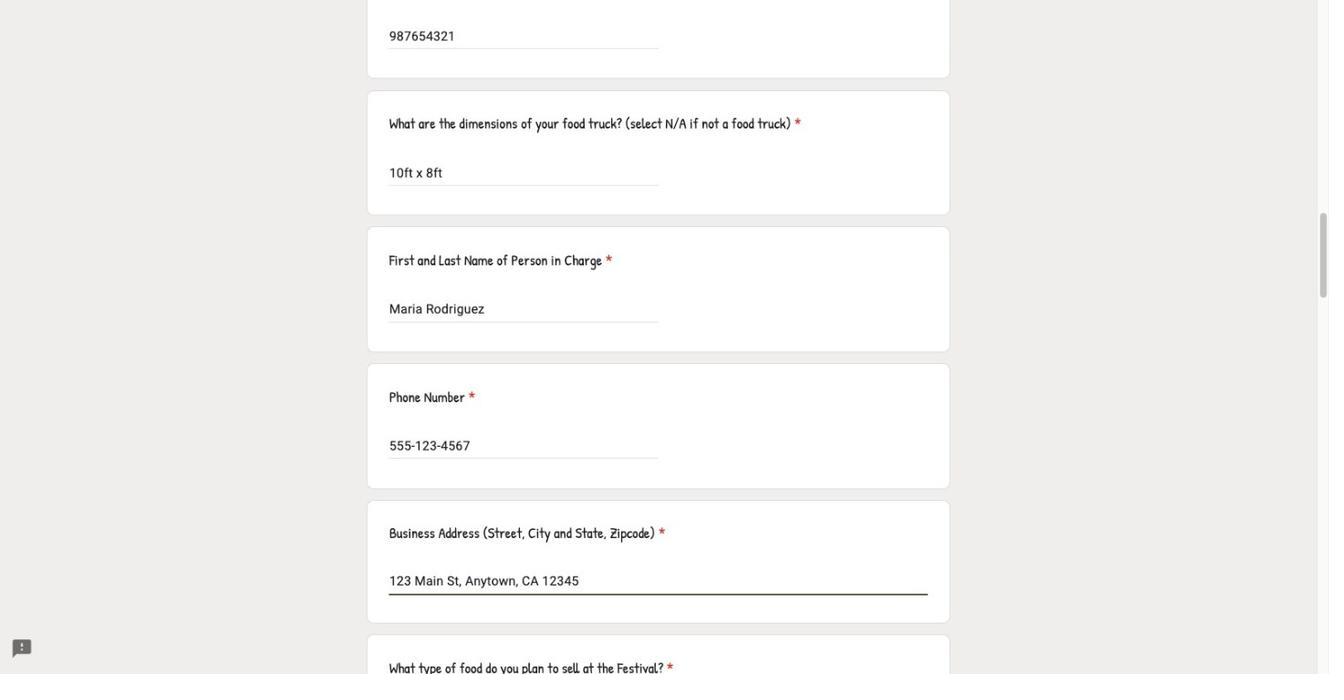 Task type: locate. For each thing, give the bounding box(es) containing it.
None text field
[[389, 162, 658, 184], [389, 435, 658, 457], [389, 162, 658, 184], [389, 435, 658, 457]]

heading
[[389, 113, 801, 135], [389, 249, 612, 271], [389, 386, 475, 408], [389, 523, 665, 545], [389, 657, 673, 674]]

report a problem to google image
[[11, 638, 33, 660]]

5 heading from the top
[[389, 657, 673, 674]]

1 heading from the top
[[389, 113, 801, 135]]

3 heading from the top
[[389, 386, 475, 408]]

Your answer text field
[[389, 572, 928, 594]]

None text field
[[389, 25, 658, 47], [389, 299, 658, 321], [389, 25, 658, 47], [389, 299, 658, 321]]

required question element
[[791, 113, 801, 135], [602, 249, 612, 271], [465, 386, 475, 408], [655, 523, 665, 545], [663, 657, 673, 674]]



Task type: vqa. For each thing, say whether or not it's contained in the screenshot.
right Format
no



Task type: describe. For each thing, give the bounding box(es) containing it.
4 heading from the top
[[389, 523, 665, 545]]

2 heading from the top
[[389, 249, 612, 271]]



